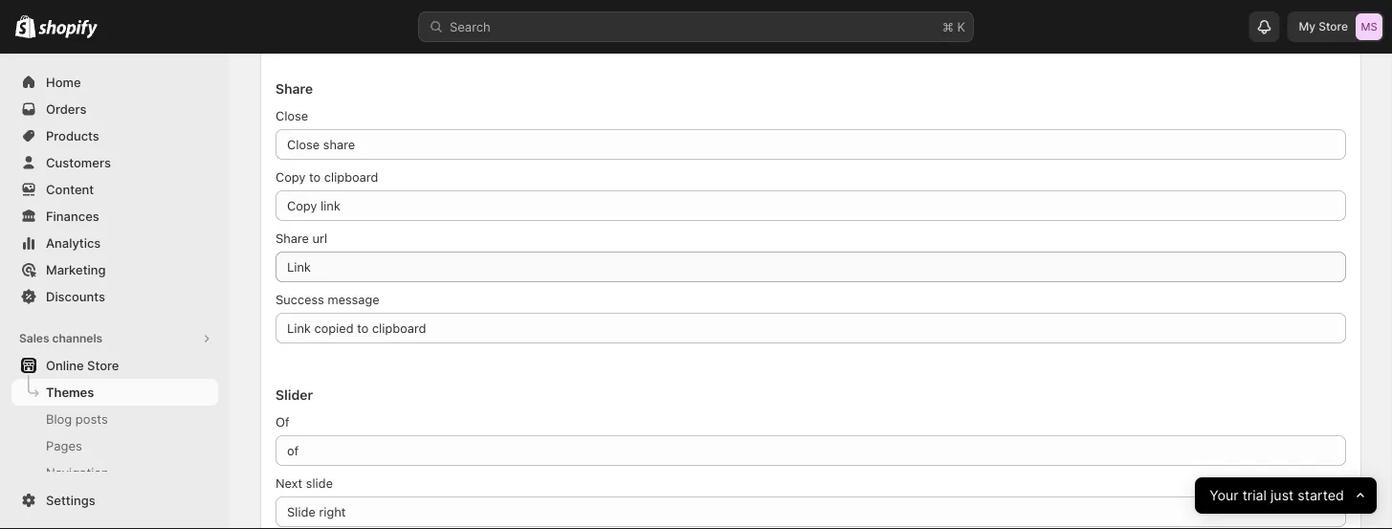 Task type: describe. For each thing, give the bounding box(es) containing it.
pages link
[[11, 433, 218, 460]]

orders link
[[11, 96, 218, 123]]

content link
[[11, 176, 218, 203]]

customers link
[[11, 149, 218, 176]]

posts
[[76, 412, 108, 426]]

⌘
[[943, 19, 954, 34]]

orders
[[46, 101, 87, 116]]

content
[[46, 182, 94, 197]]

0 horizontal spatial shopify image
[[15, 15, 36, 38]]

discounts link
[[11, 283, 218, 310]]

your trial just started button
[[1196, 478, 1378, 514]]

⌘ k
[[943, 19, 966, 34]]

customers
[[46, 155, 111, 170]]

discounts
[[46, 289, 105, 304]]

1 horizontal spatial shopify image
[[39, 20, 98, 39]]

products link
[[11, 123, 218, 149]]

analytics
[[46, 235, 101, 250]]

blog posts link
[[11, 406, 218, 433]]

online store link
[[11, 352, 218, 379]]

finances
[[46, 209, 99, 224]]

your trial just started
[[1210, 488, 1345, 504]]

navigation link
[[11, 460, 218, 486]]

settings
[[46, 493, 95, 508]]



Task type: locate. For each thing, give the bounding box(es) containing it.
finances link
[[11, 203, 218, 230]]

navigation
[[46, 465, 109, 480]]

shopify image
[[15, 15, 36, 38], [39, 20, 98, 39]]

preferences link
[[11, 486, 218, 513]]

my store
[[1300, 20, 1349, 34]]

settings link
[[11, 487, 218, 514]]

store right my
[[1319, 20, 1349, 34]]

store for my store
[[1319, 20, 1349, 34]]

home
[[46, 75, 81, 90]]

trial
[[1243, 488, 1267, 504]]

search
[[450, 19, 491, 34]]

k
[[958, 19, 966, 34]]

0 vertical spatial store
[[1319, 20, 1349, 34]]

store down sales channels button
[[87, 358, 119, 373]]

sales channels
[[19, 332, 103, 346]]

products
[[46, 128, 99, 143]]

my store image
[[1357, 13, 1383, 40]]

sales channels button
[[11, 325, 218, 352]]

1 vertical spatial store
[[87, 358, 119, 373]]

preferences
[[46, 492, 117, 507]]

blog
[[46, 412, 72, 426]]

channels
[[52, 332, 103, 346]]

blog posts
[[46, 412, 108, 426]]

1 horizontal spatial store
[[1319, 20, 1349, 34]]

themes link
[[11, 379, 218, 406]]

analytics link
[[11, 230, 218, 257]]

marketing
[[46, 262, 106, 277]]

pages
[[46, 438, 82, 453]]

store for online store
[[87, 358, 119, 373]]

themes
[[46, 385, 94, 400]]

store inside 'link'
[[87, 358, 119, 373]]

your
[[1210, 488, 1239, 504]]

0 horizontal spatial store
[[87, 358, 119, 373]]

marketing link
[[11, 257, 218, 283]]

store
[[1319, 20, 1349, 34], [87, 358, 119, 373]]

just
[[1271, 488, 1294, 504]]

online store
[[46, 358, 119, 373]]

sales
[[19, 332, 49, 346]]

my
[[1300, 20, 1316, 34]]

home link
[[11, 69, 218, 96]]

started
[[1298, 488, 1345, 504]]

online
[[46, 358, 84, 373]]



Task type: vqa. For each thing, say whether or not it's contained in the screenshot.
Preferences on the left
yes



